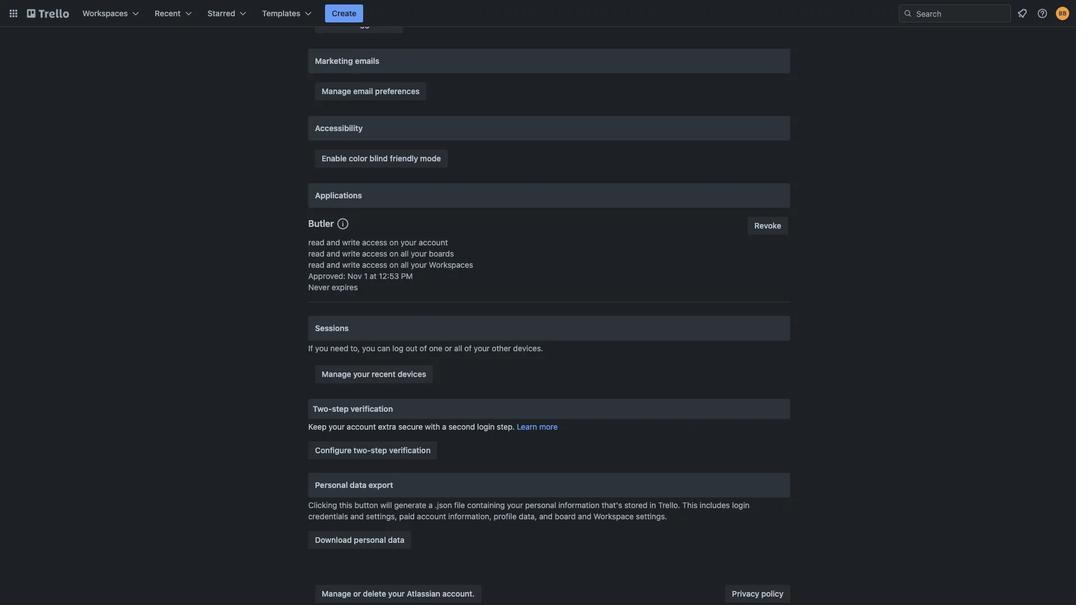 Task type: locate. For each thing, give the bounding box(es) containing it.
personal
[[315, 481, 348, 490]]

workspaces inside popup button
[[82, 9, 128, 18]]

0 vertical spatial workspaces
[[82, 9, 128, 18]]

1 vertical spatial read
[[308, 249, 325, 259]]

manage down 'need'
[[322, 370, 351, 379]]

personal data export
[[315, 481, 393, 490]]

devices
[[398, 370, 426, 379]]

1 horizontal spatial or
[[445, 344, 452, 353]]

2 write from the top
[[342, 249, 360, 259]]

manage email preferences link
[[315, 82, 427, 100]]

1 horizontal spatial step
[[371, 446, 387, 455]]

Search field
[[913, 5, 1011, 22]]

policy
[[762, 590, 784, 599]]

verification down secure
[[389, 446, 431, 455]]

0 vertical spatial read
[[308, 238, 325, 247]]

one
[[429, 344, 443, 353]]

marketing
[[315, 56, 353, 66]]

1 vertical spatial manage
[[322, 370, 351, 379]]

your inside "link"
[[353, 370, 370, 379]]

login inside the clicking this button will generate a .json file containing your personal information that's stored in trello. this includes login credentials and settings, paid account information, profile data, and board and workspace settings.
[[732, 501, 750, 510]]

paid
[[399, 512, 415, 522]]

1 vertical spatial or
[[353, 590, 361, 599]]

will
[[381, 501, 392, 510]]

2 of from the left
[[465, 344, 472, 353]]

1 horizontal spatial data
[[388, 536, 405, 545]]

2 vertical spatial access
[[362, 260, 388, 270]]

login left "step."
[[477, 423, 495, 432]]

step.
[[497, 423, 515, 432]]

or left delete
[[353, 590, 361, 599]]

account up boards
[[419, 238, 448, 247]]

disable suggestions
[[322, 19, 397, 29]]

2 vertical spatial account
[[417, 512, 446, 522]]

a
[[442, 423, 447, 432], [429, 501, 433, 510]]

search image
[[904, 9, 913, 18]]

a right with
[[442, 423, 447, 432]]

0 vertical spatial manage
[[322, 87, 351, 96]]

1 you from the left
[[315, 344, 328, 353]]

step
[[332, 405, 349, 414], [371, 446, 387, 455]]

of
[[420, 344, 427, 353], [465, 344, 472, 353]]

2 you from the left
[[362, 344, 375, 353]]

data down the paid at the left bottom of page
[[388, 536, 405, 545]]

0 vertical spatial access
[[362, 238, 388, 247]]

mode
[[420, 154, 441, 163]]

privacy
[[732, 590, 760, 599]]

recent
[[372, 370, 396, 379]]

2 vertical spatial manage
[[322, 590, 351, 599]]

manage for manage email preferences
[[322, 87, 351, 96]]

3 write from the top
[[342, 260, 360, 270]]

create
[[332, 9, 357, 18]]

manage inside "link"
[[322, 370, 351, 379]]

0 vertical spatial data
[[350, 481, 367, 490]]

you right to,
[[362, 344, 375, 353]]

of right one
[[465, 344, 472, 353]]

manage left email at top left
[[322, 87, 351, 96]]

blind
[[370, 154, 388, 163]]

login right includes
[[732, 501, 750, 510]]

manage left delete
[[322, 590, 351, 599]]

0 horizontal spatial a
[[429, 501, 433, 510]]

data
[[350, 481, 367, 490], [388, 536, 405, 545]]

account down the ".json"
[[417, 512, 446, 522]]

account down two-step verification
[[347, 423, 376, 432]]

or inside manage or delete your atlassian account. link
[[353, 590, 361, 599]]

2 vertical spatial read
[[308, 260, 325, 270]]

recent button
[[148, 4, 199, 22]]

out
[[406, 344, 418, 353]]

your
[[401, 238, 417, 247], [411, 249, 427, 259], [411, 260, 427, 270], [474, 344, 490, 353], [353, 370, 370, 379], [329, 423, 345, 432], [507, 501, 523, 510], [388, 590, 405, 599]]

disable
[[322, 19, 349, 29]]

0 horizontal spatial data
[[350, 481, 367, 490]]

stored
[[625, 501, 648, 510]]

open information menu image
[[1037, 8, 1049, 19]]

download
[[315, 536, 352, 545]]

0 vertical spatial a
[[442, 423, 447, 432]]

1 horizontal spatial a
[[442, 423, 447, 432]]

color
[[349, 154, 368, 163]]

1 manage from the top
[[322, 87, 351, 96]]

to,
[[351, 344, 360, 353]]

1 horizontal spatial you
[[362, 344, 375, 353]]

configure
[[315, 446, 352, 455]]

step down "extra" at left bottom
[[371, 446, 387, 455]]

3 access from the top
[[362, 260, 388, 270]]

keep your account extra secure with a second login step. learn more
[[308, 423, 558, 432]]

1 vertical spatial workspaces
[[429, 260, 473, 270]]

all
[[401, 249, 409, 259], [401, 260, 409, 270], [454, 344, 462, 353]]

1 vertical spatial write
[[342, 249, 360, 259]]

or right one
[[445, 344, 452, 353]]

learn
[[517, 423, 537, 432]]

a left the ".json"
[[429, 501, 433, 510]]

0 horizontal spatial you
[[315, 344, 328, 353]]

1 vertical spatial on
[[390, 249, 399, 259]]

1 read from the top
[[308, 238, 325, 247]]

templates button
[[256, 4, 319, 22]]

12:53
[[379, 272, 399, 281]]

manage
[[322, 87, 351, 96], [322, 370, 351, 379], [322, 590, 351, 599]]

1 on from the top
[[390, 238, 399, 247]]

personal up data,
[[525, 501, 557, 510]]

0 vertical spatial on
[[390, 238, 399, 247]]

2 vertical spatial on
[[390, 260, 399, 270]]

learn more link
[[517, 423, 558, 432]]

create button
[[325, 4, 363, 22]]

export
[[369, 481, 393, 490]]

more
[[540, 423, 558, 432]]

you right if
[[315, 344, 328, 353]]

0 horizontal spatial personal
[[354, 536, 386, 545]]

containing
[[467, 501, 505, 510]]

two-
[[313, 405, 332, 414]]

clicking this button will generate a .json file containing your personal information that's stored in trello. this includes login credentials and settings, paid account information, profile data, and board and workspace settings.
[[308, 501, 750, 522]]

0 horizontal spatial login
[[477, 423, 495, 432]]

workspaces button
[[76, 4, 146, 22]]

0 vertical spatial account
[[419, 238, 448, 247]]

data up button
[[350, 481, 367, 490]]

verification up "extra" at left bottom
[[351, 405, 393, 414]]

download personal data link
[[308, 532, 411, 550]]

if
[[308, 344, 313, 353]]

1 horizontal spatial login
[[732, 501, 750, 510]]

1 vertical spatial a
[[429, 501, 433, 510]]

includes
[[700, 501, 730, 510]]

0 vertical spatial write
[[342, 238, 360, 247]]

3 manage from the top
[[322, 590, 351, 599]]

0 horizontal spatial of
[[420, 344, 427, 353]]

marketing emails
[[315, 56, 380, 66]]

personal inside the clicking this button will generate a .json file containing your personal information that's stored in trello. this includes login credentials and settings, paid account information, profile data, and board and workspace settings.
[[525, 501, 557, 510]]

and
[[327, 238, 340, 247], [327, 249, 340, 259], [327, 260, 340, 270], [350, 512, 364, 522], [539, 512, 553, 522], [578, 512, 592, 522]]

trello.
[[658, 501, 681, 510]]

2 manage from the top
[[322, 370, 351, 379]]

download personal data
[[315, 536, 405, 545]]

0 horizontal spatial or
[[353, 590, 361, 599]]

1 horizontal spatial personal
[[525, 501, 557, 510]]

personal down settings,
[[354, 536, 386, 545]]

0 horizontal spatial step
[[332, 405, 349, 414]]

manage or delete your atlassian account.
[[322, 590, 475, 599]]

None button
[[748, 217, 788, 235]]

1 access from the top
[[362, 238, 388, 247]]

0 vertical spatial step
[[332, 405, 349, 414]]

disable suggestions link
[[315, 15, 403, 33]]

2 vertical spatial write
[[342, 260, 360, 270]]

of right out
[[420, 344, 427, 353]]

other
[[492, 344, 511, 353]]

information,
[[448, 512, 492, 522]]

1 horizontal spatial of
[[465, 344, 472, 353]]

step up configure
[[332, 405, 349, 414]]

primary element
[[0, 0, 1077, 27]]

data,
[[519, 512, 537, 522]]

login
[[477, 423, 495, 432], [732, 501, 750, 510]]

1 horizontal spatial workspaces
[[429, 260, 473, 270]]

manage your recent devices link
[[315, 366, 433, 384]]

enable color blind friendly mode link
[[315, 150, 448, 168]]

email
[[353, 87, 373, 96]]

1 vertical spatial login
[[732, 501, 750, 510]]

0 horizontal spatial workspaces
[[82, 9, 128, 18]]

read
[[308, 238, 325, 247], [308, 249, 325, 259], [308, 260, 325, 270]]

devices.
[[513, 344, 543, 353]]

2 on from the top
[[390, 249, 399, 259]]

accessibility
[[315, 124, 363, 133]]

0 vertical spatial login
[[477, 423, 495, 432]]

1 vertical spatial access
[[362, 249, 388, 259]]

0 vertical spatial personal
[[525, 501, 557, 510]]

0 notifications image
[[1016, 7, 1030, 20]]

your inside the clicking this button will generate a .json file containing your personal information that's stored in trello. this includes login credentials and settings, paid account information, profile data, and board and workspace settings.
[[507, 501, 523, 510]]

manage for manage or delete your atlassian account.
[[322, 590, 351, 599]]

3 on from the top
[[390, 260, 399, 270]]

you
[[315, 344, 328, 353], [362, 344, 375, 353]]



Task type: describe. For each thing, give the bounding box(es) containing it.
bob builder (bobbuilder40) image
[[1056, 7, 1070, 20]]

manage your recent devices
[[322, 370, 426, 379]]

.json
[[435, 501, 452, 510]]

never
[[308, 283, 330, 292]]

boards
[[429, 249, 454, 259]]

back to home image
[[27, 4, 69, 22]]

account.
[[443, 590, 475, 599]]

this
[[339, 501, 353, 510]]

privacy policy
[[732, 590, 784, 599]]

templates
[[262, 9, 301, 18]]

credentials
[[308, 512, 348, 522]]

atlassian
[[407, 590, 441, 599]]

with
[[425, 423, 440, 432]]

friendly
[[390, 154, 418, 163]]

information
[[559, 501, 600, 510]]

settings.
[[636, 512, 668, 522]]

1 vertical spatial step
[[371, 446, 387, 455]]

clicking
[[308, 501, 337, 510]]

this
[[683, 501, 698, 510]]

delete
[[363, 590, 386, 599]]

generate
[[394, 501, 427, 510]]

applications
[[315, 191, 362, 200]]

starred
[[208, 9, 235, 18]]

profile
[[494, 512, 517, 522]]

suggestions
[[351, 19, 397, 29]]

manage email preferences
[[322, 87, 420, 96]]

1 write from the top
[[342, 238, 360, 247]]

1 vertical spatial personal
[[354, 536, 386, 545]]

1 vertical spatial data
[[388, 536, 405, 545]]

board
[[555, 512, 576, 522]]

button
[[355, 501, 378, 510]]

0 vertical spatial or
[[445, 344, 452, 353]]

can
[[377, 344, 390, 353]]

recent
[[155, 9, 181, 18]]

1
[[364, 272, 368, 281]]

account inside the clicking this button will generate a .json file containing your personal information that's stored in trello. this includes login credentials and settings, paid account information, profile data, and board and workspace settings.
[[417, 512, 446, 522]]

manage for manage your recent devices
[[322, 370, 351, 379]]

file
[[454, 501, 465, 510]]

second
[[449, 423, 475, 432]]

extra
[[378, 423, 396, 432]]

enable color blind friendly mode
[[322, 154, 441, 163]]

log
[[393, 344, 404, 353]]

need
[[331, 344, 349, 353]]

if you need to, you can log out of one or all of your other devices.
[[308, 344, 543, 353]]

account inside read and write access on your account read and write access on all your boards read and write access on all your workspaces approved: nov 1 at 12:53 pm never expires
[[419, 238, 448, 247]]

secure
[[399, 423, 423, 432]]

privacy policy link
[[726, 585, 791, 603]]

workspace
[[594, 512, 634, 522]]

approved:
[[308, 272, 346, 281]]

sessions
[[315, 324, 349, 333]]

workspaces inside read and write access on your account read and write access on all your boards read and write access on all your workspaces approved: nov 1 at 12:53 pm never expires
[[429, 260, 473, 270]]

0 vertical spatial verification
[[351, 405, 393, 414]]

nov
[[348, 272, 362, 281]]

starred button
[[201, 4, 253, 22]]

keep
[[308, 423, 327, 432]]

pm
[[401, 272, 413, 281]]

configure two-step verification
[[315, 446, 431, 455]]

2 access from the top
[[362, 249, 388, 259]]

butler
[[308, 218, 334, 229]]

read and write access on your account read and write access on all your boards read and write access on all your workspaces approved: nov 1 at 12:53 pm never expires
[[308, 238, 473, 292]]

a inside the clicking this button will generate a .json file containing your personal information that's stored in trello. this includes login credentials and settings, paid account information, profile data, and board and workspace settings.
[[429, 501, 433, 510]]

settings,
[[366, 512, 397, 522]]

3 read from the top
[[308, 260, 325, 270]]

2 read from the top
[[308, 249, 325, 259]]

in
[[650, 501, 656, 510]]

two-step verification
[[313, 405, 393, 414]]

1 vertical spatial verification
[[389, 446, 431, 455]]

emails
[[355, 56, 380, 66]]

1 vertical spatial account
[[347, 423, 376, 432]]

preferences
[[375, 87, 420, 96]]

2 vertical spatial all
[[454, 344, 462, 353]]

enable
[[322, 154, 347, 163]]

1 vertical spatial all
[[401, 260, 409, 270]]

configure two-step verification link
[[308, 442, 438, 460]]

1 of from the left
[[420, 344, 427, 353]]

expires
[[332, 283, 358, 292]]

manage or delete your atlassian account. link
[[315, 585, 482, 603]]

0 vertical spatial all
[[401, 249, 409, 259]]

two-
[[354, 446, 371, 455]]



Task type: vqa. For each thing, say whether or not it's contained in the screenshot.
the top the a
yes



